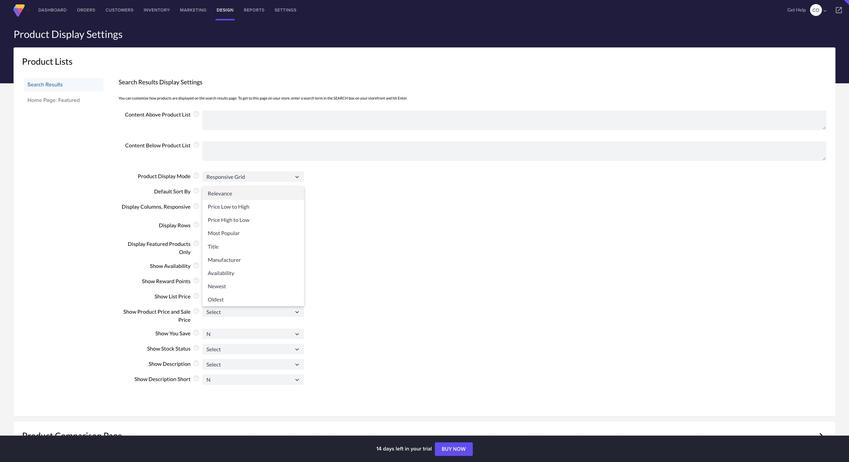 Task type: vqa. For each thing, say whether or not it's contained in the screenshot.
rightmost on
yes



Task type: locate. For each thing, give the bounding box(es) containing it.
list inside show list price help_outline
[[169, 293, 177, 300]]

1 horizontal spatial search
[[119, 78, 137, 86]]

featured down search results link
[[58, 96, 80, 104]]

content inside content above product list help_outline
[[125, 111, 145, 118]]

1 horizontal spatial availability
[[208, 270, 234, 276]]

to up price high to low
[[232, 204, 237, 210]]

list
[[182, 111, 191, 118], [182, 142, 191, 149], [169, 293, 177, 300]]

1 horizontal spatial featured
[[147, 241, 168, 247]]

now
[[453, 447, 466, 453]]

featured left the products
[[147, 241, 168, 247]]

0 vertical spatial settings
[[275, 7, 297, 13]]

and left sale
[[171, 309, 180, 315]]

featured
[[58, 96, 80, 104], [147, 241, 168, 247]]

help_outline inside show description help_outline
[[193, 360, 200, 367]]

0 vertical spatial and
[[386, 96, 392, 100]]

help_outline inside content above product list help_outline
[[193, 111, 200, 117]]

show description short help_outline
[[135, 376, 200, 383]]

show for show description short help_outline
[[135, 376, 148, 383]]

0 vertical spatial low
[[221, 204, 231, 210]]

marketing
[[180, 7, 207, 13]]

availability
[[164, 263, 191, 269], [208, 270, 234, 276]]

on right displayed
[[195, 96, 199, 100]]


[[294, 174, 301, 181], [294, 309, 301, 316], [294, 331, 301, 338], [294, 346, 301, 353], [294, 361, 301, 369], [294, 377, 301, 384]]

1 horizontal spatial search
[[304, 96, 315, 100]]

this
[[253, 96, 259, 100]]

1 horizontal spatial results
[[138, 78, 158, 86]]

2 vertical spatial settings
[[181, 78, 203, 86]]

7 help_outline from the top
[[193, 240, 200, 247]]

2 horizontal spatial your
[[411, 445, 422, 453]]

show for show stock status help_outline
[[147, 346, 160, 352]]

2 horizontal spatial on
[[355, 96, 360, 100]]

results
[[138, 78, 158, 86], [46, 81, 63, 89]]

price up most
[[208, 217, 220, 223]]

1 horizontal spatial you
[[170, 330, 179, 337]]

settings right the reports
[[275, 7, 297, 13]]

0 vertical spatial content
[[125, 111, 145, 118]]

content inside "content below product list help_outline"
[[125, 142, 145, 149]]

display columns, responsive help_outline
[[122, 203, 200, 210]]

lists
[[55, 56, 73, 67]]

in right left
[[405, 445, 410, 453]]

show
[[150, 263, 163, 269], [142, 278, 155, 284], [155, 293, 168, 300], [123, 309, 136, 315], [155, 330, 169, 337], [147, 346, 160, 352], [149, 361, 162, 367], [135, 376, 148, 383]]

2 vertical spatial to
[[234, 217, 239, 223]]

1 on from the left
[[195, 96, 199, 100]]

10 help_outline from the top
[[193, 293, 200, 299]]

0 vertical spatial in
[[324, 96, 327, 100]]

5  from the top
[[294, 361, 301, 369]]

list down show reward points help_outline
[[169, 293, 177, 300]]

on right page
[[268, 96, 272, 100]]

14 help_outline from the top
[[193, 360, 200, 367]]

you left the can
[[119, 96, 125, 100]]

to up the popular
[[234, 217, 239, 223]]

the right displayed
[[199, 96, 205, 100]]

your left store,
[[273, 96, 281, 100]]

availability inside show availability help_outline
[[164, 263, 191, 269]]

search up home on the top of the page
[[27, 81, 44, 89]]

on right box
[[355, 96, 360, 100]]

1 vertical spatial in
[[405, 445, 410, 453]]

display inside product display mode help_outline
[[158, 173, 176, 180]]

availability down only
[[164, 263, 191, 269]]

show inside show you save help_outline
[[155, 330, 169, 337]]

results up home page: featured
[[46, 81, 63, 89]]

3 help_outline from the top
[[193, 172, 200, 179]]

comparison
[[55, 431, 102, 442]]

co 
[[813, 7, 829, 14]]

home page: featured link
[[27, 95, 100, 106]]

help_outline inside display rows help_outline
[[193, 222, 200, 228]]

you
[[119, 96, 125, 100], [170, 330, 179, 337]]

display inside display featured products only help_outline
[[128, 241, 146, 247]]

0 horizontal spatial availability
[[164, 263, 191, 269]]

price up sale
[[178, 293, 191, 300]]

8 help_outline from the top
[[193, 262, 200, 269]]

display featured products only help_outline
[[128, 240, 200, 256]]

save
[[180, 330, 191, 337]]

show for show list price help_outline
[[155, 293, 168, 300]]

 link
[[829, 0, 850, 20]]

0 horizontal spatial and
[[171, 309, 180, 315]]

description inside show description help_outline
[[163, 361, 191, 367]]

12 help_outline from the top
[[193, 330, 200, 337]]

1 vertical spatial high
[[221, 217, 233, 223]]

home
[[27, 96, 42, 104]]

1 horizontal spatial the
[[328, 96, 333, 100]]

show you save help_outline
[[155, 330, 200, 337]]

high down the price low to high
[[221, 217, 233, 223]]

1 vertical spatial availability
[[208, 270, 234, 276]]

15 help_outline from the top
[[193, 376, 200, 382]]

content for content below product list help_outline
[[125, 142, 145, 149]]

show inside show list price help_outline
[[155, 293, 168, 300]]

help_outline inside show list price help_outline
[[193, 293, 200, 299]]

availability down manufacturer
[[208, 270, 234, 276]]

search left the results
[[206, 96, 216, 100]]

0 vertical spatial featured
[[58, 96, 80, 104]]

high up price high to low
[[238, 204, 250, 210]]

your right box
[[360, 96, 368, 100]]

1 horizontal spatial settings
[[181, 78, 203, 86]]

show for show you save help_outline
[[155, 330, 169, 337]]

0 horizontal spatial the
[[199, 96, 205, 100]]

help_outline inside display columns, responsive help_outline
[[193, 203, 200, 210]]

list inside "content below product list help_outline"
[[182, 142, 191, 149]]

help_outline inside show description short help_outline
[[193, 376, 200, 382]]

show inside show product price and sale price help_outline
[[123, 309, 136, 315]]

1 search from the left
[[206, 96, 216, 100]]

0 vertical spatial availability
[[164, 263, 191, 269]]

content down 'customize'
[[125, 111, 145, 118]]

to right get
[[249, 96, 252, 100]]

customize
[[132, 96, 149, 100]]

1 horizontal spatial your
[[360, 96, 368, 100]]

1 vertical spatial low
[[240, 217, 250, 223]]

1  from the top
[[294, 174, 301, 181]]

11 help_outline from the top
[[193, 308, 200, 315]]

1 vertical spatial description
[[149, 376, 177, 383]]

show inside show availability help_outline
[[150, 263, 163, 269]]

0 vertical spatial to
[[249, 96, 252, 100]]

displayed
[[178, 96, 194, 100]]

0 horizontal spatial search
[[206, 96, 216, 100]]

in right term
[[324, 96, 327, 100]]

0 vertical spatial description
[[163, 361, 191, 367]]

trial
[[423, 445, 432, 453]]

description inside show description short help_outline
[[149, 376, 177, 383]]

settings up displayed
[[181, 78, 203, 86]]

sort
[[173, 188, 183, 195]]

show for show reward points help_outline
[[142, 278, 155, 284]]

results for search results display settings
[[138, 78, 158, 86]]

9 help_outline from the top
[[193, 277, 200, 284]]

show inside show reward points help_outline
[[142, 278, 155, 284]]

to
[[249, 96, 252, 100], [232, 204, 237, 210], [234, 217, 239, 223]]

show description help_outline
[[149, 360, 200, 367]]

display rows help_outline
[[159, 222, 200, 229]]

display inside display rows help_outline
[[159, 222, 177, 229]]

show for show product price and sale price help_outline
[[123, 309, 136, 315]]

4  from the top
[[294, 346, 301, 353]]

1 help_outline from the top
[[193, 111, 200, 117]]

0 horizontal spatial high
[[221, 217, 233, 223]]

list down displayed
[[182, 111, 191, 118]]

None text field
[[203, 111, 827, 130], [203, 141, 827, 161], [203, 359, 304, 370], [203, 375, 304, 385], [203, 111, 827, 130], [203, 141, 827, 161], [203, 359, 304, 370], [203, 375, 304, 385]]

the left search
[[328, 96, 333, 100]]

description down show stock status help_outline
[[163, 361, 191, 367]]

low up the popular
[[240, 217, 250, 223]]

help_outline inside default sort by help_outline
[[193, 188, 200, 194]]

description
[[163, 361, 191, 367], [149, 376, 177, 383]]

1 horizontal spatial low
[[240, 217, 250, 223]]

description down show description help_outline at the bottom of page
[[149, 376, 177, 383]]

1 vertical spatial list
[[182, 142, 191, 149]]

1 vertical spatial and
[[171, 309, 180, 315]]

2 the from the left
[[328, 96, 333, 100]]

and inside show product price and sale price help_outline
[[171, 309, 180, 315]]

in
[[324, 96, 327, 100], [405, 445, 410, 453]]

14
[[377, 445, 382, 453]]

search up the can
[[119, 78, 137, 86]]

can
[[126, 96, 131, 100]]

storefront
[[369, 96, 385, 100]]

term
[[315, 96, 323, 100]]

box
[[349, 96, 355, 100]]

help_outline inside show you save help_outline
[[193, 330, 200, 337]]

display
[[51, 28, 85, 40], [159, 78, 180, 86], [158, 173, 176, 180], [122, 204, 139, 210], [159, 222, 177, 229], [128, 241, 146, 247]]

settings
[[275, 7, 297, 13], [86, 28, 123, 40], [181, 78, 203, 86]]

help
[[797, 7, 807, 13]]

0 horizontal spatial you
[[119, 96, 125, 100]]

help_outline inside product display mode help_outline
[[193, 172, 200, 179]]

results up how
[[138, 78, 158, 86]]

show inside show description short help_outline
[[135, 376, 148, 383]]

below
[[146, 142, 161, 149]]

0 vertical spatial you
[[119, 96, 125, 100]]

price down show list price help_outline
[[158, 309, 170, 315]]

1 vertical spatial you
[[170, 330, 179, 337]]

0 horizontal spatial results
[[46, 81, 63, 89]]

reward
[[156, 278, 175, 284]]

list up mode at top left
[[182, 142, 191, 149]]

2 help_outline from the top
[[193, 142, 200, 148]]

your left 'trial'
[[411, 445, 422, 453]]

1 horizontal spatial in
[[405, 445, 410, 453]]

get
[[788, 7, 796, 13]]

4 help_outline from the top
[[193, 188, 200, 194]]

search
[[334, 96, 348, 100]]

and left hit
[[386, 96, 392, 100]]

0 vertical spatial list
[[182, 111, 191, 118]]

help_outline inside show stock status help_outline
[[193, 345, 200, 352]]

3  from the top
[[294, 331, 301, 338]]

0 vertical spatial high
[[238, 204, 250, 210]]

show stock status help_outline
[[147, 345, 200, 352]]

0 horizontal spatial search
[[27, 81, 44, 89]]

content
[[125, 111, 145, 118], [125, 142, 145, 149]]

show inside show description help_outline
[[149, 361, 162, 367]]

get help
[[788, 7, 807, 13]]

price inside show list price help_outline
[[178, 293, 191, 300]]

show reward points help_outline
[[142, 277, 200, 284]]

6  from the top
[[294, 377, 301, 384]]

show inside show stock status help_outline
[[147, 346, 160, 352]]

13 help_outline from the top
[[193, 345, 200, 352]]

2 on from the left
[[268, 96, 272, 100]]

1 vertical spatial content
[[125, 142, 145, 149]]

1 horizontal spatial on
[[268, 96, 272, 100]]

the
[[199, 96, 205, 100], [328, 96, 333, 100]]

0 horizontal spatial on
[[195, 96, 199, 100]]

2 vertical spatial list
[[169, 293, 177, 300]]

6 help_outline from the top
[[193, 222, 200, 228]]

1 horizontal spatial high
[[238, 204, 250, 210]]

you can customize how products are displayed on the search results page. to get to this page on your store, enter a search term in the search box on your storefront and hit enter.
[[119, 96, 408, 100]]

you left the save
[[170, 330, 179, 337]]

1 vertical spatial settings
[[86, 28, 123, 40]]

to for low
[[234, 217, 239, 223]]

5 help_outline from the top
[[193, 203, 200, 210]]

low up price high to low
[[221, 204, 231, 210]]

mode
[[177, 173, 191, 180]]

content left below
[[125, 142, 145, 149]]

list inside content above product list help_outline
[[182, 111, 191, 118]]

2  from the top
[[294, 309, 301, 316]]

store,
[[281, 96, 291, 100]]

settings down customers
[[86, 28, 123, 40]]

buy now
[[442, 447, 466, 453]]

1 vertical spatial to
[[232, 204, 237, 210]]

search right a
[[304, 96, 315, 100]]

search
[[119, 78, 137, 86], [27, 81, 44, 89]]

show list price help_outline
[[155, 293, 200, 300]]

show for show availability help_outline
[[150, 263, 163, 269]]

design
[[217, 7, 234, 13]]

None text field
[[203, 172, 304, 182], [203, 307, 304, 318], [203, 329, 304, 339], [203, 344, 304, 355], [203, 172, 304, 182], [203, 307, 304, 318], [203, 329, 304, 339], [203, 344, 304, 355]]

list for content above product list help_outline
[[182, 111, 191, 118]]

a
[[301, 96, 303, 100]]

1 vertical spatial featured
[[147, 241, 168, 247]]



Task type: describe. For each thing, give the bounding box(es) containing it.
home page: featured
[[27, 96, 80, 104]]

newest
[[208, 283, 226, 290]]

hit
[[393, 96, 397, 100]]

3 on from the left
[[355, 96, 360, 100]]

reports
[[244, 7, 265, 13]]


[[836, 6, 844, 14]]

product inside product display mode help_outline
[[138, 173, 157, 180]]

help_outline inside display featured products only help_outline
[[193, 240, 200, 247]]

sale
[[181, 309, 191, 315]]

products
[[157, 96, 172, 100]]

price high to low
[[208, 217, 250, 223]]

show product price and sale price help_outline
[[123, 308, 200, 323]]

description for help_outline
[[163, 361, 191, 367]]

rows
[[178, 222, 191, 229]]

dashboard
[[38, 7, 67, 13]]

2 horizontal spatial settings
[[275, 7, 297, 13]]

0 horizontal spatial in
[[324, 96, 327, 100]]

help_outline inside show availability help_outline
[[193, 262, 200, 269]]

0 horizontal spatial your
[[273, 96, 281, 100]]

help_outline inside "content below product list help_outline"
[[193, 142, 200, 148]]

show for show description help_outline
[[149, 361, 162, 367]]

left
[[396, 445, 404, 453]]

 for mode
[[294, 174, 301, 181]]

 for help_outline
[[294, 361, 301, 369]]

above
[[146, 111, 161, 118]]

0 horizontal spatial low
[[221, 204, 231, 210]]

page:
[[43, 96, 57, 104]]

0 horizontal spatial featured
[[58, 96, 80, 104]]

show availability help_outline
[[150, 262, 200, 269]]

display inside display columns, responsive help_outline
[[122, 204, 139, 210]]

you inside show you save help_outline
[[170, 330, 179, 337]]

status
[[176, 346, 191, 352]]

help_outline inside show product price and sale price help_outline
[[193, 308, 200, 315]]

short
[[178, 376, 191, 383]]

search results
[[27, 81, 63, 89]]

content for content above product list help_outline
[[125, 111, 145, 118]]

0 horizontal spatial settings
[[86, 28, 123, 40]]

inventory
[[144, 7, 170, 13]]

stock
[[161, 346, 175, 352]]

most
[[208, 230, 220, 237]]

default
[[154, 188, 172, 195]]

description for short
[[149, 376, 177, 383]]

popular
[[221, 230, 240, 237]]

enter.
[[398, 96, 408, 100]]

product lists
[[22, 56, 73, 67]]

page.
[[229, 96, 238, 100]]

1 the from the left
[[199, 96, 205, 100]]

days
[[383, 445, 395, 453]]

1 horizontal spatial and
[[386, 96, 392, 100]]

how
[[149, 96, 156, 100]]

 for short
[[294, 377, 301, 384]]

relevance
[[208, 190, 232, 197]]

manufacturer
[[208, 257, 241, 263]]

by
[[184, 188, 191, 195]]

get
[[243, 96, 248, 100]]

14 days left in your trial
[[377, 445, 434, 453]]

help_outline inside show reward points help_outline
[[193, 277, 200, 284]]

product inside "content below product list help_outline"
[[162, 142, 181, 149]]

2 search from the left
[[304, 96, 315, 100]]

page
[[260, 96, 268, 100]]

to
[[238, 96, 242, 100]]

most popular
[[208, 230, 240, 237]]

expand_more
[[816, 431, 828, 442]]

list for content below product list help_outline
[[182, 142, 191, 149]]

product display mode help_outline
[[138, 172, 200, 180]]

customers
[[106, 7, 134, 13]]

default sort by help_outline
[[154, 188, 200, 195]]

enter
[[292, 96, 300, 100]]

points
[[176, 278, 191, 284]]

search for search results
[[27, 81, 44, 89]]

buy now link
[[435, 443, 473, 457]]

product comparison page
[[22, 431, 122, 442]]

products
[[169, 241, 191, 247]]

search results display settings
[[119, 78, 203, 86]]

product inside show product price and sale price help_outline
[[137, 309, 157, 315]]

responsive
[[164, 204, 191, 210]]

price low to high
[[208, 204, 250, 210]]

page
[[104, 431, 122, 442]]

search results link
[[27, 79, 100, 91]]

results
[[217, 96, 228, 100]]

columns,
[[141, 204, 163, 210]]

 for save
[[294, 331, 301, 338]]

price down relevance
[[208, 204, 220, 210]]

results for search results
[[46, 81, 63, 89]]


[[823, 8, 829, 14]]

title
[[208, 243, 219, 250]]

oldest
[[208, 297, 224, 303]]

buy
[[442, 447, 452, 453]]

product display settings
[[14, 28, 123, 40]]

only
[[179, 249, 191, 256]]

orders
[[77, 7, 95, 13]]

content below product list help_outline
[[125, 142, 200, 149]]

dashboard link
[[33, 0, 72, 20]]

product inside content above product list help_outline
[[162, 111, 181, 118]]

to for high
[[232, 204, 237, 210]]

price down sale
[[178, 317, 191, 323]]

featured inside display featured products only help_outline
[[147, 241, 168, 247]]

 for price
[[294, 309, 301, 316]]

search for search results display settings
[[119, 78, 137, 86]]

content above product list help_outline
[[125, 111, 200, 118]]

 for status
[[294, 346, 301, 353]]



